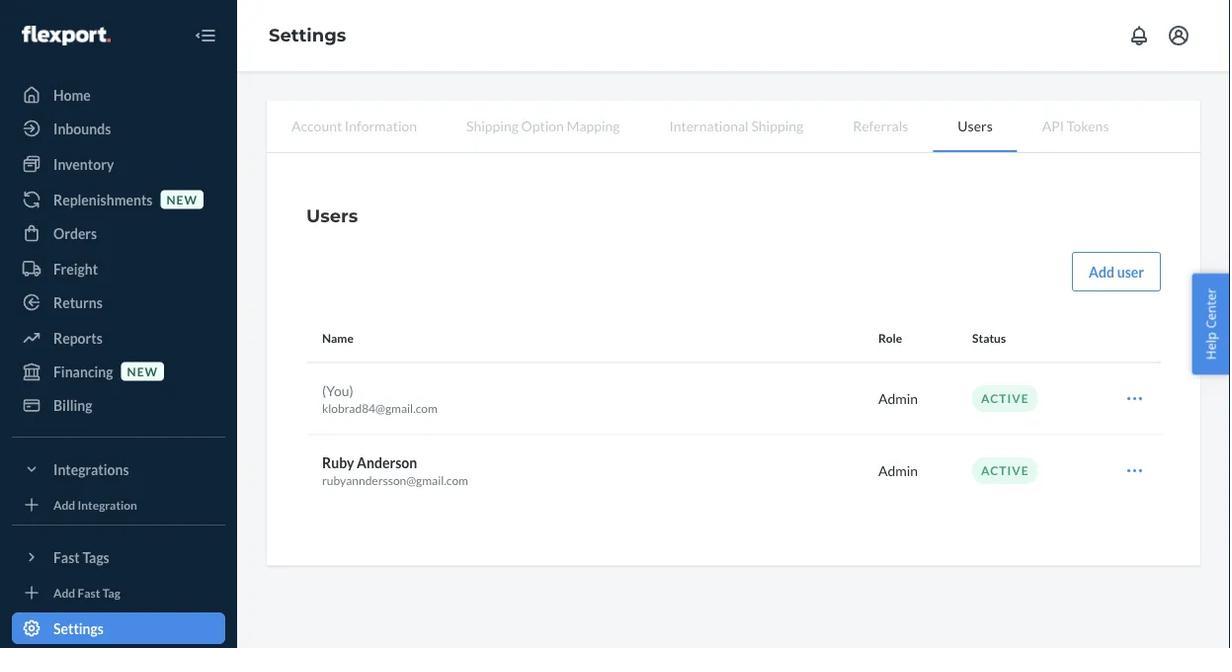 Task type: vqa. For each thing, say whether or not it's contained in the screenshot.
new to the bottom
yes



Task type: describe. For each thing, give the bounding box(es) containing it.
fast inside dropdown button
[[53, 549, 80, 566]]

role
[[879, 331, 903, 346]]

active for anderson
[[982, 464, 1030, 478]]

admin for klobrad84@gmail.com
[[879, 390, 918, 407]]

integrations
[[53, 461, 129, 478]]

home link
[[12, 79, 225, 111]]

active for klobrad84@gmail.com
[[982, 391, 1030, 406]]

tags
[[82, 549, 109, 566]]

replenishments
[[53, 191, 153, 208]]

ruby anderson rubyanndersson@gmail.com
[[322, 454, 469, 488]]

1 vertical spatial fast
[[78, 586, 100, 600]]

add user
[[1089, 263, 1145, 280]]

freight link
[[12, 253, 225, 285]]

api
[[1043, 117, 1065, 134]]

0 vertical spatial settings link
[[269, 24, 346, 46]]

help center button
[[1193, 273, 1231, 375]]

financing
[[53, 363, 113, 380]]

billing
[[53, 397, 92, 414]]

international shipping
[[670, 117, 804, 134]]

api tokens tab
[[1018, 101, 1134, 150]]

orders link
[[12, 217, 225, 249]]

new for replenishments
[[167, 192, 198, 207]]

flexport logo image
[[22, 26, 111, 45]]

referrals tab
[[829, 101, 933, 150]]

account information tab
[[267, 101, 442, 150]]

freight
[[53, 260, 98, 277]]

(you) klobrad84@gmail.com
[[322, 382, 438, 416]]

0 horizontal spatial settings
[[53, 620, 104, 637]]

1 horizontal spatial settings
[[269, 24, 346, 46]]

api tokens
[[1043, 117, 1110, 134]]

1 vertical spatial users
[[306, 205, 358, 226]]

shipping option mapping
[[467, 117, 620, 134]]

ruby
[[322, 454, 354, 471]]

inbounds link
[[12, 113, 225, 144]]

open user actions image for klobrad84@gmail.com
[[1125, 389, 1145, 409]]

anderson
[[357, 454, 417, 471]]



Task type: locate. For each thing, give the bounding box(es) containing it.
center
[[1202, 288, 1220, 329]]

admin
[[879, 390, 918, 407], [879, 463, 918, 479]]

fast tags button
[[12, 542, 225, 573]]

1 vertical spatial new
[[127, 364, 158, 379]]

0 vertical spatial new
[[167, 192, 198, 207]]

1 horizontal spatial users
[[958, 117, 993, 134]]

add for add fast tag
[[53, 586, 75, 600]]

add inside add integration link
[[53, 498, 75, 512]]

add
[[1089, 263, 1115, 280], [53, 498, 75, 512], [53, 586, 75, 600]]

users down account
[[306, 205, 358, 226]]

user
[[1118, 263, 1145, 280]]

add inside 'add user' 'button'
[[1089, 263, 1115, 280]]

close navigation image
[[194, 24, 217, 47]]

new for financing
[[127, 364, 158, 379]]

settings
[[269, 24, 346, 46], [53, 620, 104, 637]]

returns
[[53, 294, 103, 311]]

add user button
[[1073, 252, 1161, 292]]

2 shipping from the left
[[752, 117, 804, 134]]

mapping
[[567, 117, 620, 134]]

new
[[167, 192, 198, 207], [127, 364, 158, 379]]

help
[[1202, 332, 1220, 360]]

shipping
[[467, 117, 519, 134], [752, 117, 804, 134]]

0 vertical spatial admin
[[879, 390, 918, 407]]

shipping right the international
[[752, 117, 804, 134]]

integration
[[78, 498, 137, 512]]

1 horizontal spatial shipping
[[752, 117, 804, 134]]

1 admin from the top
[[879, 390, 918, 407]]

0 horizontal spatial settings link
[[12, 613, 225, 644]]

open notifications image
[[1128, 24, 1152, 47]]

active
[[982, 391, 1030, 406], [982, 464, 1030, 478]]

rubyanndersson@gmail.com
[[322, 473, 469, 488]]

information
[[345, 117, 417, 134]]

add left the integration
[[53, 498, 75, 512]]

2 admin from the top
[[879, 463, 918, 479]]

inbounds
[[53, 120, 111, 137]]

fast tags
[[53, 549, 109, 566]]

users inside tab
[[958, 117, 993, 134]]

settings up account
[[269, 24, 346, 46]]

open account menu image
[[1167, 24, 1191, 47]]

returns link
[[12, 287, 225, 318]]

referrals
[[853, 117, 909, 134]]

fast
[[53, 549, 80, 566], [78, 586, 100, 600]]

reports link
[[12, 322, 225, 354]]

1 vertical spatial add
[[53, 498, 75, 512]]

billing link
[[12, 389, 225, 421]]

klobrad84@gmail.com
[[322, 401, 438, 416]]

(you)
[[322, 382, 354, 399]]

0 horizontal spatial new
[[127, 364, 158, 379]]

0 vertical spatial users
[[958, 117, 993, 134]]

1 vertical spatial open user actions image
[[1125, 461, 1145, 481]]

1 open user actions image from the top
[[1125, 389, 1145, 409]]

open user actions image
[[1125, 389, 1145, 409], [1125, 461, 1145, 481]]

help center
[[1202, 288, 1220, 360]]

add down fast tags
[[53, 586, 75, 600]]

tokens
[[1067, 117, 1110, 134]]

add integration
[[53, 498, 137, 512]]

add for add integration
[[53, 498, 75, 512]]

integrations button
[[12, 454, 225, 485]]

admin for anderson
[[879, 463, 918, 479]]

1 vertical spatial settings
[[53, 620, 104, 637]]

add left "user"
[[1089, 263, 1115, 280]]

international shipping tab
[[645, 101, 829, 150]]

2 open user actions image from the top
[[1125, 461, 1145, 481]]

international
[[670, 117, 749, 134]]

0 vertical spatial add
[[1089, 263, 1115, 280]]

1 horizontal spatial new
[[167, 192, 198, 207]]

2 vertical spatial add
[[53, 586, 75, 600]]

name
[[322, 331, 354, 346]]

0 horizontal spatial shipping
[[467, 117, 519, 134]]

account
[[292, 117, 342, 134]]

fast left the tags
[[53, 549, 80, 566]]

tab list containing account information
[[267, 101, 1201, 153]]

1 vertical spatial settings link
[[12, 613, 225, 644]]

1 vertical spatial admin
[[879, 463, 918, 479]]

0 horizontal spatial users
[[306, 205, 358, 226]]

add integration link
[[12, 493, 225, 517]]

account information
[[292, 117, 417, 134]]

users tab
[[933, 101, 1018, 152]]

reports
[[53, 330, 103, 346]]

add fast tag link
[[12, 581, 225, 605]]

inventory link
[[12, 148, 225, 180]]

fast left tag
[[78, 586, 100, 600]]

new up orders 'link'
[[167, 192, 198, 207]]

settings link
[[269, 24, 346, 46], [12, 613, 225, 644]]

0 vertical spatial fast
[[53, 549, 80, 566]]

shipping left option
[[467, 117, 519, 134]]

users left the api
[[958, 117, 993, 134]]

tab list
[[267, 101, 1201, 153]]

1 active from the top
[[982, 391, 1030, 406]]

option
[[521, 117, 564, 134]]

2 active from the top
[[982, 464, 1030, 478]]

settings link down add fast tag link
[[12, 613, 225, 644]]

add fast tag
[[53, 586, 121, 600]]

orders
[[53, 225, 97, 242]]

new down reports link
[[127, 364, 158, 379]]

0 vertical spatial active
[[982, 391, 1030, 406]]

0 vertical spatial settings
[[269, 24, 346, 46]]

users
[[958, 117, 993, 134], [306, 205, 358, 226]]

inventory
[[53, 156, 114, 172]]

status
[[973, 331, 1006, 346]]

settings link up account
[[269, 24, 346, 46]]

0 vertical spatial open user actions image
[[1125, 389, 1145, 409]]

settings down the add fast tag
[[53, 620, 104, 637]]

1 shipping from the left
[[467, 117, 519, 134]]

1 vertical spatial active
[[982, 464, 1030, 478]]

home
[[53, 86, 91, 103]]

shipping option mapping tab
[[442, 101, 645, 150]]

open user actions image for anderson
[[1125, 461, 1145, 481]]

1 horizontal spatial settings link
[[269, 24, 346, 46]]

add for add user
[[1089, 263, 1115, 280]]

tag
[[103, 586, 121, 600]]

add inside add fast tag link
[[53, 586, 75, 600]]



